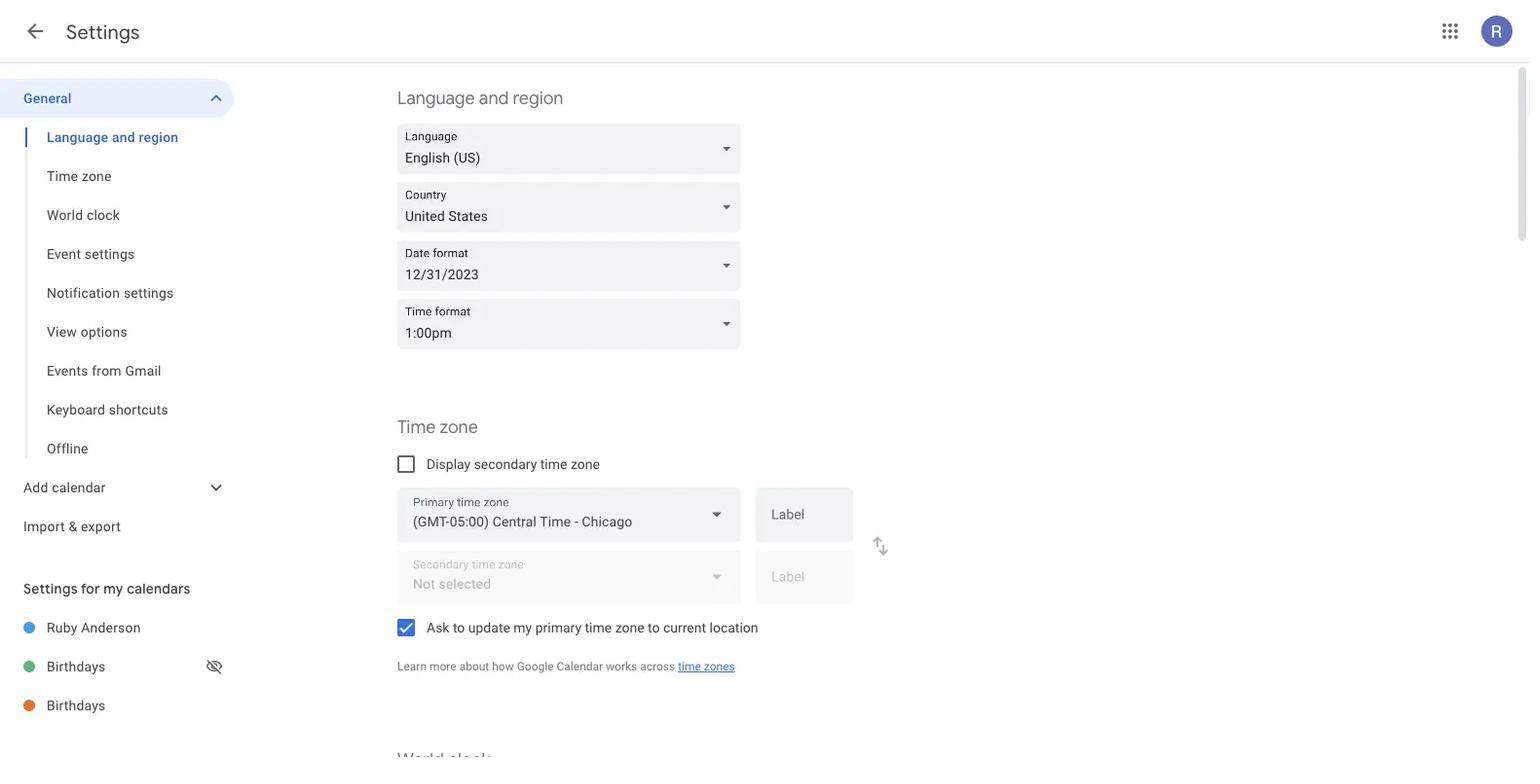 Task type: locate. For each thing, give the bounding box(es) containing it.
0 vertical spatial time zone
[[47, 168, 112, 184]]

0 vertical spatial language and region
[[397, 87, 563, 110]]

zone up works
[[615, 620, 644, 636]]

group
[[0, 118, 234, 468]]

1 horizontal spatial language
[[397, 87, 475, 110]]

settings left for
[[23, 580, 78, 598]]

view options
[[47, 324, 127, 340]]

1 vertical spatial language
[[47, 129, 108, 145]]

region
[[513, 87, 563, 110], [139, 129, 179, 145]]

settings up options
[[124, 285, 174, 301]]

0 horizontal spatial region
[[139, 129, 179, 145]]

time zone up the world clock
[[47, 168, 112, 184]]

birthdays tree item down anderson
[[0, 648, 234, 687]]

1 birthdays tree item from the top
[[0, 648, 234, 687]]

0 vertical spatial settings
[[66, 19, 140, 44]]

my
[[104, 580, 123, 598], [514, 620, 532, 636]]

to
[[453, 620, 465, 636], [648, 620, 660, 636]]

general
[[23, 90, 72, 106]]

time up display
[[397, 416, 436, 439]]

settings for notification settings
[[124, 285, 174, 301]]

birthdays
[[47, 659, 106, 675], [47, 698, 106, 714]]

1 vertical spatial birthdays
[[47, 698, 106, 714]]

world
[[47, 207, 83, 223]]

0 vertical spatial and
[[479, 87, 509, 110]]

birthdays link
[[47, 648, 203, 687], [47, 687, 234, 726]]

to left the current
[[648, 620, 660, 636]]

learn
[[397, 660, 427, 674]]

learn more about how google calendar works across time zones
[[397, 660, 735, 674]]

options
[[81, 324, 127, 340]]

birthdays link down ruby anderson tree item on the bottom of the page
[[47, 687, 234, 726]]

time up world
[[47, 168, 78, 184]]

zone right secondary
[[571, 456, 600, 472]]

to right ask
[[453, 620, 465, 636]]

settings heading
[[66, 19, 140, 44]]

0 vertical spatial region
[[513, 87, 563, 110]]

ruby anderson tree item
[[0, 609, 234, 648]]

2 horizontal spatial time
[[678, 660, 701, 674]]

1 horizontal spatial region
[[513, 87, 563, 110]]

offline
[[47, 441, 88, 457]]

my right update
[[514, 620, 532, 636]]

2 to from the left
[[648, 620, 660, 636]]

0 vertical spatial time
[[540, 456, 567, 472]]

birthdays tree item down ruby anderson tree item on the bottom of the page
[[0, 687, 234, 726]]

settings
[[66, 19, 140, 44], [23, 580, 78, 598]]

settings up general tree item
[[66, 19, 140, 44]]

0 horizontal spatial time
[[540, 456, 567, 472]]

my right for
[[104, 580, 123, 598]]

group containing language and region
[[0, 118, 234, 468]]

birthdays tree item
[[0, 648, 234, 687], [0, 687, 234, 726]]

zone
[[82, 168, 112, 184], [440, 416, 478, 439], [571, 456, 600, 472], [615, 620, 644, 636]]

google
[[517, 660, 554, 674]]

0 horizontal spatial time zone
[[47, 168, 112, 184]]

time left zones
[[678, 660, 701, 674]]

1 vertical spatial region
[[139, 129, 179, 145]]

settings up notification settings
[[85, 246, 135, 262]]

ruby
[[47, 620, 77, 636]]

language and region inside group
[[47, 129, 179, 145]]

0 vertical spatial settings
[[85, 246, 135, 262]]

export
[[81, 519, 121, 535]]

location
[[710, 620, 758, 636]]

1 horizontal spatial and
[[479, 87, 509, 110]]

1 horizontal spatial my
[[514, 620, 532, 636]]

1 vertical spatial language and region
[[47, 129, 179, 145]]

time right primary
[[585, 620, 612, 636]]

settings
[[85, 246, 135, 262], [124, 285, 174, 301]]

ask to update my primary time zone to current location
[[427, 620, 758, 636]]

zone inside group
[[82, 168, 112, 184]]

zone up the clock
[[82, 168, 112, 184]]

time
[[47, 168, 78, 184], [397, 416, 436, 439]]

0 horizontal spatial language
[[47, 129, 108, 145]]

0 horizontal spatial language and region
[[47, 129, 179, 145]]

events from gmail
[[47, 363, 161, 379]]

1 horizontal spatial to
[[648, 620, 660, 636]]

language and region
[[397, 87, 563, 110], [47, 129, 179, 145]]

current
[[663, 620, 706, 636]]

and
[[479, 87, 509, 110], [112, 129, 135, 145]]

0 vertical spatial time
[[47, 168, 78, 184]]

&
[[69, 519, 77, 535]]

display secondary time zone
[[427, 456, 600, 472]]

0 horizontal spatial time
[[47, 168, 78, 184]]

how
[[492, 660, 514, 674]]

and inside group
[[112, 129, 135, 145]]

1 birthdays from the top
[[47, 659, 106, 675]]

None field
[[397, 124, 748, 174], [397, 182, 748, 233], [397, 241, 748, 291], [397, 299, 748, 350], [397, 488, 740, 543], [397, 124, 748, 174], [397, 182, 748, 233], [397, 241, 748, 291], [397, 299, 748, 350], [397, 488, 740, 543]]

2 birthdays from the top
[[47, 698, 106, 714]]

time zone
[[47, 168, 112, 184], [397, 416, 478, 439]]

0 horizontal spatial to
[[453, 620, 465, 636]]

ruby anderson
[[47, 620, 141, 636]]

0 vertical spatial my
[[104, 580, 123, 598]]

calendar
[[557, 660, 603, 674]]

primary
[[535, 620, 582, 636]]

0 horizontal spatial and
[[112, 129, 135, 145]]

1 vertical spatial time zone
[[397, 416, 478, 439]]

1 vertical spatial settings
[[23, 580, 78, 598]]

update
[[468, 620, 510, 636]]

birthdays link down anderson
[[47, 648, 203, 687]]

1 vertical spatial settings
[[124, 285, 174, 301]]

across
[[640, 660, 675, 674]]

tree
[[0, 79, 234, 546]]

1 horizontal spatial time
[[585, 620, 612, 636]]

1 vertical spatial time
[[397, 416, 436, 439]]

language
[[397, 87, 475, 110], [47, 129, 108, 145]]

1 birthdays link from the top
[[47, 648, 203, 687]]

1 vertical spatial and
[[112, 129, 135, 145]]

0 vertical spatial birthdays
[[47, 659, 106, 675]]

time right secondary
[[540, 456, 567, 472]]

view
[[47, 324, 77, 340]]

import
[[23, 519, 65, 535]]

time zone up display
[[397, 416, 478, 439]]

time
[[540, 456, 567, 472], [585, 620, 612, 636], [678, 660, 701, 674]]

0 horizontal spatial my
[[104, 580, 123, 598]]

clock
[[87, 207, 120, 223]]



Task type: vqa. For each thing, say whether or not it's contained in the screenshot.
"Start Date" text field
no



Task type: describe. For each thing, give the bounding box(es) containing it.
1 horizontal spatial language and region
[[397, 87, 563, 110]]

birthdays for 2nd birthdays link
[[47, 698, 106, 714]]

about
[[459, 660, 489, 674]]

anderson
[[81, 620, 141, 636]]

1 vertical spatial time
[[585, 620, 612, 636]]

world clock
[[47, 207, 120, 223]]

settings for settings for my calendars
[[23, 580, 78, 598]]

2 birthdays tree item from the top
[[0, 687, 234, 726]]

0 vertical spatial language
[[397, 87, 475, 110]]

zone up display
[[440, 416, 478, 439]]

1 horizontal spatial time
[[397, 416, 436, 439]]

general tree item
[[0, 79, 234, 118]]

works
[[606, 660, 637, 674]]

zones
[[704, 660, 735, 674]]

calendar
[[52, 480, 106, 496]]

2 vertical spatial time
[[678, 660, 701, 674]]

tree containing general
[[0, 79, 234, 546]]

notification
[[47, 285, 120, 301]]

add calendar
[[23, 480, 106, 496]]

go back image
[[23, 19, 47, 43]]

settings for my calendars
[[23, 580, 191, 598]]

Label for primary time zone. text field
[[771, 509, 838, 536]]

events
[[47, 363, 88, 379]]

calendars
[[127, 580, 191, 598]]

settings for settings
[[66, 19, 140, 44]]

display
[[427, 456, 471, 472]]

time zone inside group
[[47, 168, 112, 184]]

secondary
[[474, 456, 537, 472]]

language inside tree
[[47, 129, 108, 145]]

notification settings
[[47, 285, 174, 301]]

1 vertical spatial my
[[514, 620, 532, 636]]

gmail
[[125, 363, 161, 379]]

from
[[92, 363, 122, 379]]

event
[[47, 246, 81, 262]]

import & export
[[23, 519, 121, 535]]

keyboard
[[47, 402, 105, 418]]

settings for event settings
[[85, 246, 135, 262]]

keyboard shortcuts
[[47, 402, 168, 418]]

event settings
[[47, 246, 135, 262]]

settings for my calendars tree
[[0, 609, 234, 726]]

more
[[430, 660, 456, 674]]

shortcuts
[[109, 402, 168, 418]]

birthdays for first birthdays link from the top of the settings for my calendars tree on the left of the page
[[47, 659, 106, 675]]

ask
[[427, 620, 449, 636]]

1 to from the left
[[453, 620, 465, 636]]

Label for secondary time zone. text field
[[771, 571, 838, 598]]

2 birthdays link from the top
[[47, 687, 234, 726]]

time zones link
[[678, 660, 735, 674]]

add
[[23, 480, 48, 496]]

for
[[81, 580, 100, 598]]

1 horizontal spatial time zone
[[397, 416, 478, 439]]



